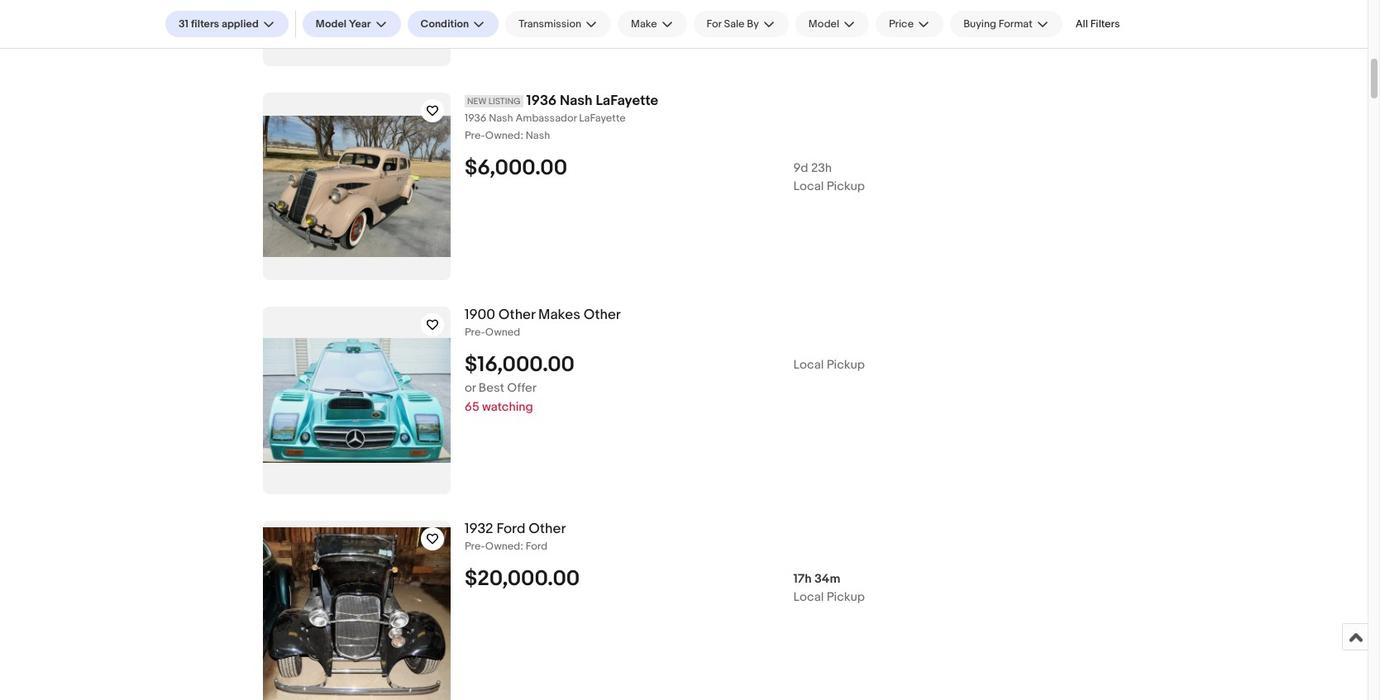 Task type: locate. For each thing, give the bounding box(es) containing it.
: up $20,000.00
[[520, 540, 523, 553]]

nash up ambassador
[[560, 93, 593, 109]]

$20,000.00
[[465, 566, 580, 592]]

31 filters applied
[[179, 17, 259, 31]]

1 horizontal spatial 1936
[[527, 93, 557, 109]]

pre- down new
[[465, 129, 485, 142]]

Pre-Owned text field
[[465, 326, 1287, 340]]

2 vertical spatial pickup
[[827, 590, 865, 605]]

local
[[794, 178, 824, 194], [794, 357, 824, 373], [794, 590, 824, 605]]

1 local from the top
[[794, 178, 824, 194]]

2 vertical spatial pre-
[[465, 540, 485, 553]]

price button
[[876, 11, 944, 37]]

0 vertical spatial pickup
[[827, 178, 865, 194]]

0 horizontal spatial nash
[[489, 111, 513, 125]]

3 owned from the top
[[485, 540, 520, 553]]

2 pickup from the top
[[827, 357, 865, 373]]

ford right 1932
[[497, 521, 526, 538]]

1 vertical spatial :
[[520, 540, 523, 553]]

new listing 1936 nash lafayette 1936 nash ambassador lafayette pre-owned : nash
[[465, 93, 659, 142]]

nash
[[560, 93, 593, 109], [489, 111, 513, 125], [526, 129, 550, 142]]

31
[[179, 17, 189, 31]]

owned down 1932
[[485, 540, 520, 553]]

owned down "listing"
[[485, 129, 520, 142]]

1932 ford other image
[[263, 528, 451, 701]]

nash down "listing"
[[489, 111, 513, 125]]

pickup down pre-owned text field on the top of page
[[827, 357, 865, 373]]

pre- down 1932
[[465, 540, 485, 553]]

None text field
[[465, 129, 1287, 143], [465, 540, 1287, 554], [465, 129, 1287, 143], [465, 540, 1287, 554]]

year
[[349, 17, 371, 31]]

model year
[[316, 17, 371, 31]]

3 local from the top
[[794, 590, 824, 605]]

1 vertical spatial nash
[[489, 111, 513, 125]]

pickup
[[827, 178, 865, 194], [827, 357, 865, 373], [827, 590, 865, 605]]

makes
[[539, 307, 581, 323]]

34m
[[815, 571, 841, 587]]

lafayette right ambassador
[[579, 111, 626, 125]]

best
[[479, 380, 505, 396]]

2 local from the top
[[794, 357, 824, 373]]

model for model year
[[316, 17, 347, 31]]

1900 other makes other image
[[263, 338, 451, 463]]

ambassador
[[516, 111, 577, 125]]

0 vertical spatial owned
[[485, 129, 520, 142]]

local inside '17h 34m local pickup'
[[794, 590, 824, 605]]

31 filters applied button
[[165, 11, 289, 37]]

transmission button
[[506, 11, 611, 37]]

other inside "1932 ford other pre-owned : ford"
[[529, 521, 566, 538]]

model inside dropdown button
[[316, 17, 347, 31]]

1 model from the left
[[316, 17, 347, 31]]

1900 other makes other pre-owned
[[465, 307, 621, 339]]

1936 Nash Ambassador LaFayette text field
[[465, 111, 1287, 126]]

model button
[[796, 11, 869, 37]]

0 vertical spatial :
[[520, 129, 523, 142]]

:
[[520, 129, 523, 142], [520, 540, 523, 553]]

buying
[[964, 17, 997, 31]]

$6,000.00
[[465, 155, 567, 181]]

local inside local pickup or best offer 65 watching
[[794, 357, 824, 373]]

owned inside 1900 other makes other pre-owned
[[485, 326, 520, 339]]

1932 ford other pre-owned : ford
[[465, 521, 566, 553]]

1 pre- from the top
[[465, 129, 485, 142]]

3 pre- from the top
[[465, 540, 485, 553]]

1 horizontal spatial nash
[[526, 129, 550, 142]]

2 : from the top
[[520, 540, 523, 553]]

2 horizontal spatial nash
[[560, 93, 593, 109]]

2 owned from the top
[[485, 326, 520, 339]]

1936
[[527, 93, 557, 109], [465, 111, 487, 125]]

$16,000.00
[[465, 352, 575, 378]]

other
[[499, 307, 535, 323], [584, 307, 621, 323], [529, 521, 566, 538]]

0 horizontal spatial model
[[316, 17, 347, 31]]

pickup inside local pickup or best offer 65 watching
[[827, 357, 865, 373]]

1 vertical spatial lafayette
[[579, 111, 626, 125]]

2 model from the left
[[809, 17, 840, 31]]

for
[[707, 17, 722, 31]]

model
[[316, 17, 347, 31], [809, 17, 840, 31]]

pickup inside '17h 34m local pickup'
[[827, 590, 865, 605]]

23h
[[811, 160, 832, 176]]

sale
[[724, 17, 745, 31]]

other right makes at the top left of page
[[584, 307, 621, 323]]

model year button
[[303, 11, 401, 37]]

1936 down new
[[465, 111, 487, 125]]

2 pre- from the top
[[465, 326, 485, 339]]

1 pickup from the top
[[827, 178, 865, 194]]

pre- down 1900
[[465, 326, 485, 339]]

nash down ambassador
[[526, 129, 550, 142]]

pickup down "34m" in the bottom right of the page
[[827, 590, 865, 605]]

or
[[465, 380, 476, 396]]

listing
[[489, 96, 521, 107]]

pre- inside 1900 other makes other pre-owned
[[465, 326, 485, 339]]

1900
[[465, 307, 495, 323]]

17h 34m local pickup
[[794, 571, 865, 605]]

model left year
[[316, 17, 347, 31]]

0 vertical spatial local
[[794, 178, 824, 194]]

0 vertical spatial 1936
[[527, 93, 557, 109]]

by
[[747, 17, 759, 31]]

1936 up ambassador
[[527, 93, 557, 109]]

1 owned from the top
[[485, 129, 520, 142]]

local down 9d
[[794, 178, 824, 194]]

0 vertical spatial pre-
[[465, 129, 485, 142]]

local inside 9d 23h local pickup
[[794, 178, 824, 194]]

pre-
[[465, 129, 485, 142], [465, 326, 485, 339], [465, 540, 485, 553]]

0 horizontal spatial 1936
[[465, 111, 487, 125]]

local down pre-owned text field on the top of page
[[794, 357, 824, 373]]

model inside dropdown button
[[809, 17, 840, 31]]

1936 nash lafayette image
[[263, 116, 451, 257]]

: inside new listing 1936 nash lafayette 1936 nash ambassador lafayette pre-owned : nash
[[520, 129, 523, 142]]

lafayette down make
[[596, 93, 659, 109]]

1 vertical spatial local
[[794, 357, 824, 373]]

other up $20,000.00
[[529, 521, 566, 538]]

model right by
[[809, 17, 840, 31]]

0 vertical spatial ford
[[497, 521, 526, 538]]

2 vertical spatial owned
[[485, 540, 520, 553]]

ford up $20,000.00
[[526, 540, 548, 553]]

make
[[631, 17, 657, 31]]

1 : from the top
[[520, 129, 523, 142]]

owned down 1900
[[485, 326, 520, 339]]

1900 other makes other link
[[465, 307, 1287, 324]]

: down ambassador
[[520, 129, 523, 142]]

0 vertical spatial nash
[[560, 93, 593, 109]]

lafayette
[[596, 93, 659, 109], [579, 111, 626, 125]]

local for $6,000.00
[[794, 178, 824, 194]]

1 vertical spatial pre-
[[465, 326, 485, 339]]

1 vertical spatial ford
[[526, 540, 548, 553]]

ford
[[497, 521, 526, 538], [526, 540, 548, 553]]

2 vertical spatial local
[[794, 590, 824, 605]]

all filters button
[[1069, 11, 1127, 37]]

1 vertical spatial owned
[[485, 326, 520, 339]]

local down 17h
[[794, 590, 824, 605]]

9d 23h local pickup
[[794, 160, 865, 194]]

9d
[[794, 160, 809, 176]]

1 vertical spatial pickup
[[827, 357, 865, 373]]

0 vertical spatial lafayette
[[596, 93, 659, 109]]

3 pickup from the top
[[827, 590, 865, 605]]

pickup inside 9d 23h local pickup
[[827, 178, 865, 194]]

owned inside new listing 1936 nash lafayette 1936 nash ambassador lafayette pre-owned : nash
[[485, 129, 520, 142]]

: inside "1932 ford other pre-owned : ford"
[[520, 540, 523, 553]]

offer
[[507, 380, 537, 396]]

all filters
[[1076, 17, 1120, 31]]

owned
[[485, 129, 520, 142], [485, 326, 520, 339], [485, 540, 520, 553]]

1 horizontal spatial model
[[809, 17, 840, 31]]

pickup down 23h
[[827, 178, 865, 194]]

65
[[465, 399, 479, 415]]



Task type: vqa. For each thing, say whether or not it's contained in the screenshot.
the High-value cards are now authenticated. Learn more here. image
no



Task type: describe. For each thing, give the bounding box(es) containing it.
filters
[[191, 17, 219, 31]]

pickup for $6,000.00
[[827, 178, 865, 194]]

transmission
[[519, 17, 582, 31]]

pre- inside new listing 1936 nash lafayette 1936 nash ambassador lafayette pre-owned : nash
[[465, 129, 485, 142]]

model for model
[[809, 17, 840, 31]]

buying format button
[[950, 11, 1063, 37]]

price
[[889, 17, 914, 31]]

1939 rolls-royce wraith image
[[263, 0, 451, 43]]

watching
[[482, 399, 533, 415]]

1932
[[465, 521, 493, 538]]

17h
[[794, 571, 812, 587]]

pre- inside "1932 ford other pre-owned : ford"
[[465, 540, 485, 553]]

local for $20,000.00
[[794, 590, 824, 605]]

pickup for $20,000.00
[[827, 590, 865, 605]]

1 vertical spatial 1936
[[465, 111, 487, 125]]

for sale by button
[[694, 11, 789, 37]]

for sale by
[[707, 17, 759, 31]]

new
[[467, 96, 487, 107]]

make button
[[618, 11, 687, 37]]

condition
[[421, 17, 469, 31]]

2 vertical spatial nash
[[526, 129, 550, 142]]

owned inside "1932 ford other pre-owned : ford"
[[485, 540, 520, 553]]

applied
[[222, 17, 259, 31]]

other right 1900
[[499, 307, 535, 323]]

condition button
[[407, 11, 499, 37]]

format
[[999, 17, 1033, 31]]

filters
[[1091, 17, 1120, 31]]

buying format
[[964, 17, 1033, 31]]

1932 ford other link
[[465, 521, 1287, 538]]

all
[[1076, 17, 1088, 31]]

local pickup or best offer 65 watching
[[465, 357, 865, 415]]



